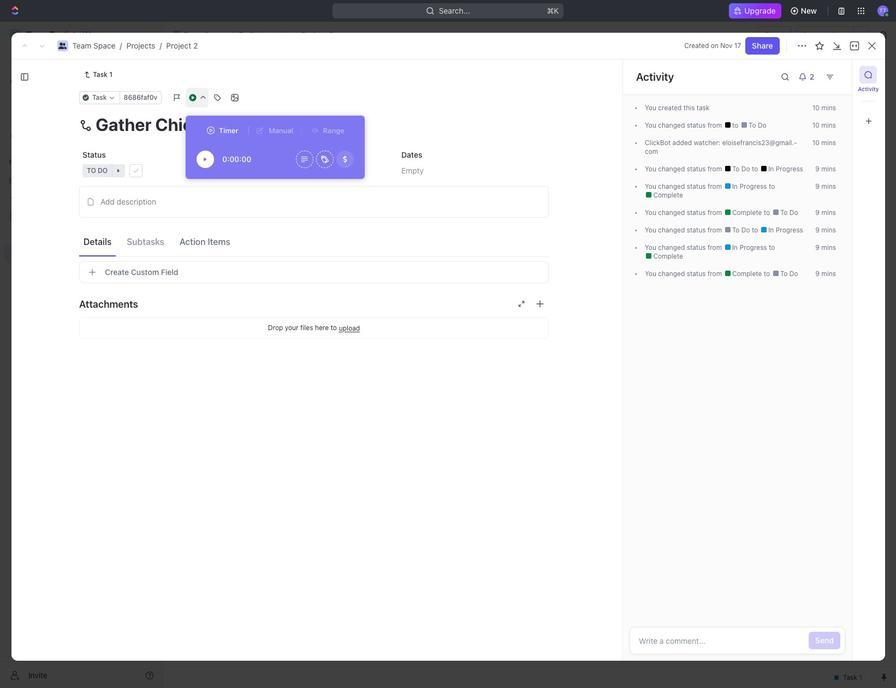 Task type: locate. For each thing, give the bounding box(es) containing it.
1 horizontal spatial 1
[[256, 209, 259, 217]]

add
[[817, 70, 832, 79], [293, 154, 306, 162], [101, 197, 115, 206], [220, 228, 234, 237]]

share right 17
[[752, 41, 773, 50]]

in
[[203, 154, 209, 162], [768, 165, 774, 173], [732, 182, 738, 191], [768, 226, 774, 234], [732, 244, 738, 252]]

team for team space / projects / project 2
[[72, 41, 91, 50]]

subtasks
[[127, 237, 164, 247]]

10 mins for added watcher:
[[812, 139, 836, 147]]

new button
[[786, 2, 824, 20]]

0 horizontal spatial projects
[[126, 41, 155, 50]]

1 horizontal spatial team
[[184, 30, 203, 39]]

1 horizontal spatial activity
[[858, 86, 879, 92]]

1 vertical spatial 1
[[256, 209, 259, 217]]

2 changed status from from the top
[[656, 165, 724, 173]]

6 9 from the top
[[815, 270, 820, 278]]

add task button
[[811, 66, 857, 84], [280, 152, 327, 165], [215, 226, 257, 239]]

customize button
[[789, 98, 845, 113]]

automations button
[[797, 27, 854, 43]]

add down task 2
[[220, 228, 234, 237]]

add task down edit task name text field
[[293, 154, 322, 162]]

4 changed from the top
[[658, 209, 685, 217]]

automations
[[803, 30, 848, 39]]

3 mins from the top
[[821, 139, 836, 147]]

7 changed from the top
[[658, 270, 685, 278]]

0 vertical spatial team
[[184, 30, 203, 39]]

1 vertical spatial share
[[752, 41, 773, 50]]

projects link right team space
[[236, 28, 281, 42]]

to
[[732, 121, 740, 129], [749, 121, 756, 129], [277, 150, 285, 160], [732, 165, 740, 173], [752, 165, 760, 173], [769, 182, 775, 191], [764, 209, 772, 217], [780, 209, 788, 217], [732, 226, 740, 234], [752, 226, 760, 234], [769, 244, 775, 252], [203, 258, 212, 267], [764, 270, 772, 278], [780, 270, 788, 278], [331, 324, 337, 332]]

2 you from the top
[[645, 121, 656, 129]]

5 you from the top
[[645, 209, 656, 217]]

space inside team space link
[[205, 30, 227, 39]]

9 mins
[[815, 165, 836, 173], [815, 182, 836, 191], [815, 209, 836, 217], [815, 226, 836, 234], [815, 244, 836, 252], [815, 270, 836, 278]]

range
[[323, 126, 345, 135]]

task down team space / projects / project 2
[[93, 70, 108, 79]]

2 10 from the top
[[812, 121, 820, 129]]

projects left project 2
[[250, 30, 278, 39]]

7 mins from the top
[[821, 226, 836, 234]]

0 horizontal spatial add task button
[[215, 226, 257, 239]]

0 horizontal spatial project
[[166, 41, 191, 50]]

4 9 mins from the top
[[815, 226, 836, 234]]

subtasks button
[[122, 232, 169, 252]]

details button
[[79, 232, 116, 252]]

add task
[[817, 70, 851, 79], [293, 154, 322, 162], [220, 228, 252, 237]]

add description button
[[83, 193, 545, 211]]

9 mins from the top
[[821, 270, 836, 278]]

do
[[758, 121, 767, 129], [741, 165, 750, 173], [789, 209, 798, 217], [741, 226, 750, 234], [214, 258, 223, 267], [789, 270, 798, 278]]

2 horizontal spatial add task
[[817, 70, 851, 79]]

4 9 from the top
[[815, 226, 820, 234]]

2 10 mins from the top
[[812, 121, 836, 129]]

user group image
[[174, 32, 180, 38], [58, 43, 67, 49], [11, 214, 19, 221]]

⌘k
[[547, 6, 559, 15]]

1 9 from the top
[[815, 165, 820, 173]]

0:00:00
[[222, 155, 251, 164]]

1
[[109, 70, 112, 79], [256, 209, 259, 217]]

0 horizontal spatial add task
[[220, 228, 252, 237]]

drop
[[268, 324, 283, 332]]

projects up 8686faf0v
[[126, 41, 155, 50]]

details
[[84, 237, 112, 247]]

user group image left team space
[[174, 32, 180, 38]]

0 vertical spatial user group image
[[174, 32, 180, 38]]

you created this task
[[645, 104, 710, 112]]

activity inside task sidebar navigation tab list
[[858, 86, 879, 92]]

table link
[[329, 98, 351, 113]]

7 changed status from from the top
[[656, 270, 724, 278]]

0 horizontal spatial activity
[[636, 70, 674, 83]]

1 horizontal spatial add task button
[[280, 152, 327, 165]]

0 vertical spatial share
[[765, 30, 786, 39]]

add task button down task 2
[[215, 226, 257, 239]]

0 horizontal spatial team
[[72, 41, 91, 50]]

1 vertical spatial space
[[93, 41, 115, 50]]

7 from from the top
[[708, 270, 722, 278]]

to do
[[747, 121, 767, 129], [730, 165, 752, 173], [778, 209, 798, 217], [730, 226, 752, 234], [203, 258, 223, 267], [778, 270, 798, 278]]

eloisefrancis23@gmail. com
[[645, 139, 797, 156]]

add task button up customize at top
[[811, 66, 857, 84]]

6 changed from the top
[[658, 244, 685, 252]]

send
[[815, 636, 834, 646]]

2 vertical spatial user group image
[[11, 214, 19, 221]]

0 horizontal spatial user group image
[[11, 214, 19, 221]]

tree inside sidebar navigation
[[4, 190, 158, 338]]

1 horizontal spatial add task
[[293, 154, 322, 162]]

1 vertical spatial activity
[[858, 86, 879, 92]]

attachments button
[[79, 291, 549, 317]]

0 horizontal spatial space
[[93, 41, 115, 50]]

1 vertical spatial projects
[[126, 41, 155, 50]]

9
[[815, 165, 820, 173], [815, 182, 820, 191], [815, 209, 820, 217], [815, 226, 820, 234], [815, 244, 820, 252], [815, 270, 820, 278]]

0 vertical spatial 10
[[812, 104, 820, 112]]

0 vertical spatial 1
[[109, 70, 112, 79]]

0 vertical spatial project
[[301, 30, 327, 39]]

task 1 link
[[79, 68, 117, 81]]

add left description
[[101, 197, 115, 206]]

10
[[812, 104, 820, 112], [812, 121, 820, 129], [812, 139, 820, 147]]

2 vertical spatial 10 mins
[[812, 139, 836, 147]]

share
[[765, 30, 786, 39], [752, 41, 773, 50]]

share down upgrade
[[765, 30, 786, 39]]

6 changed status from from the top
[[656, 244, 724, 252]]

home
[[26, 57, 47, 66]]

3 9 from the top
[[815, 209, 820, 217]]

inbox
[[26, 75, 45, 85]]

tree
[[4, 190, 158, 338]]

2 horizontal spatial user group image
[[174, 32, 180, 38]]

add task up customize at top
[[817, 70, 851, 79]]

user group image down spaces
[[11, 214, 19, 221]]

1 horizontal spatial projects
[[250, 30, 278, 39]]

0 vertical spatial activity
[[636, 70, 674, 83]]

1 vertical spatial team
[[72, 41, 91, 50]]

1 vertical spatial 10
[[812, 121, 820, 129]]

favorites
[[9, 158, 38, 167]]

space
[[205, 30, 227, 39], [93, 41, 115, 50]]

0 horizontal spatial 1
[[109, 70, 112, 79]]

1 inside button
[[256, 209, 259, 217]]

your
[[285, 324, 299, 332]]

task down 1 button at the left of the page
[[236, 228, 252, 237]]

sidebar navigation
[[0, 22, 163, 689]]

share button right 17
[[746, 37, 780, 55]]

action items button
[[175, 232, 235, 252]]

assigned to
[[242, 150, 285, 160]]

4 mins from the top
[[821, 165, 836, 173]]

0 vertical spatial space
[[205, 30, 227, 39]]

3 from from the top
[[708, 182, 722, 191]]

8 mins from the top
[[821, 244, 836, 252]]

from
[[708, 121, 722, 129], [708, 165, 722, 173], [708, 182, 722, 191], [708, 209, 722, 217], [708, 226, 722, 234], [708, 244, 722, 252], [708, 270, 722, 278]]

10 for changed status from
[[812, 121, 820, 129]]

1 vertical spatial add task button
[[280, 152, 327, 165]]

share button
[[758, 26, 792, 44], [746, 37, 780, 55]]

3 10 mins from the top
[[812, 139, 836, 147]]

timer
[[219, 126, 238, 135]]

projects link
[[236, 28, 281, 42], [126, 41, 155, 50]]

customize
[[803, 101, 842, 110]]

progress
[[211, 154, 247, 162], [776, 165, 803, 173], [740, 182, 767, 191], [776, 226, 803, 234], [740, 244, 767, 252]]

10 mins
[[812, 104, 836, 112], [812, 121, 836, 129], [812, 139, 836, 147]]

add task button down edit task name text field
[[280, 152, 327, 165]]

activity
[[636, 70, 674, 83], [858, 86, 879, 92]]

team space link
[[170, 28, 229, 42], [72, 41, 115, 50]]

dates
[[402, 150, 422, 160]]

1 button
[[246, 208, 261, 219]]

complete
[[651, 191, 683, 199], [730, 209, 764, 217], [651, 252, 683, 261], [730, 270, 764, 278]]

0 vertical spatial projects
[[250, 30, 278, 39]]

created
[[658, 104, 682, 112]]

1 9 mins from the top
[[815, 165, 836, 173]]

1 vertical spatial project
[[166, 41, 191, 50]]

0 horizontal spatial team space link
[[72, 41, 115, 50]]

1 vertical spatial add task
[[293, 154, 322, 162]]

4 you from the top
[[645, 182, 656, 191]]

team for team space
[[184, 30, 203, 39]]

user group image up home link
[[58, 43, 67, 49]]

you
[[645, 104, 656, 112], [645, 121, 656, 129], [645, 165, 656, 173], [645, 182, 656, 191], [645, 209, 656, 217], [645, 226, 656, 234], [645, 244, 656, 252], [645, 270, 656, 278]]

1 from from the top
[[708, 121, 722, 129]]

4 changed status from from the top
[[656, 209, 724, 217]]

1 horizontal spatial project
[[301, 30, 327, 39]]

add task down task 2
[[220, 228, 252, 237]]

calendar
[[279, 101, 311, 110]]

1 horizontal spatial user group image
[[58, 43, 67, 49]]

1 vertical spatial 10 mins
[[812, 121, 836, 129]]

0 vertical spatial add task button
[[811, 66, 857, 84]]

2 vertical spatial add task
[[220, 228, 252, 237]]

upgrade link
[[729, 3, 781, 19]]

2 vertical spatial 10
[[812, 139, 820, 147]]

mins
[[821, 104, 836, 112], [821, 121, 836, 129], [821, 139, 836, 147], [821, 165, 836, 173], [821, 182, 836, 191], [821, 209, 836, 217], [821, 226, 836, 234], [821, 244, 836, 252], [821, 270, 836, 278]]

add task for the bottommost add task button
[[220, 228, 252, 237]]

projects link up 8686faf0v
[[126, 41, 155, 50]]

1 horizontal spatial space
[[205, 30, 227, 39]]

3 10 from the top
[[812, 139, 820, 147]]

6 9 mins from the top
[[815, 270, 836, 278]]

status
[[687, 121, 706, 129], [687, 165, 706, 173], [687, 182, 706, 191], [687, 209, 706, 217], [687, 226, 706, 234], [687, 244, 706, 252], [687, 270, 706, 278]]

team space
[[184, 30, 227, 39]]

1 changed status from from the top
[[656, 121, 724, 129]]

team space / projects / project 2
[[72, 41, 198, 50]]

8 you from the top
[[645, 270, 656, 278]]

share for the share button right of 17
[[752, 41, 773, 50]]

0 horizontal spatial project 2 link
[[166, 41, 198, 50]]

1 changed from the top
[[658, 121, 685, 129]]

3 changed from the top
[[658, 182, 685, 191]]

task
[[834, 70, 851, 79], [93, 70, 108, 79], [308, 154, 322, 162], [220, 209, 237, 218], [236, 228, 252, 237]]

0 vertical spatial add task
[[817, 70, 851, 79]]

0 vertical spatial 10 mins
[[812, 104, 836, 112]]

1 vertical spatial user group image
[[58, 43, 67, 49]]



Task type: describe. For each thing, give the bounding box(es) containing it.
17
[[735, 42, 741, 50]]

new
[[801, 6, 817, 15]]

2 from from the top
[[708, 165, 722, 173]]

5 mins from the top
[[821, 182, 836, 191]]

added
[[672, 139, 692, 147]]

spaces
[[9, 177, 32, 185]]

5 9 mins from the top
[[815, 244, 836, 252]]

2 horizontal spatial add task button
[[811, 66, 857, 84]]

task down edit task name text field
[[308, 154, 322, 162]]

2 9 from the top
[[815, 182, 820, 191]]

3 status from the top
[[687, 182, 706, 191]]

task sidebar navigation tab list
[[857, 66, 881, 130]]

attachments
[[79, 299, 138, 310]]

this
[[684, 104, 695, 112]]

1 10 from the top
[[812, 104, 820, 112]]

5 changed from the top
[[658, 226, 685, 234]]

10 mins for changed status from
[[812, 121, 836, 129]]

to inside drop your files here to upload
[[331, 324, 337, 332]]

status
[[82, 150, 106, 160]]

add down edit task name text field
[[293, 154, 306, 162]]

upload
[[339, 324, 360, 332]]

1 horizontal spatial project 2 link
[[288, 28, 336, 42]]

6 from from the top
[[708, 244, 722, 252]]

0 horizontal spatial projects link
[[126, 41, 155, 50]]

create custom field button
[[79, 262, 549, 284]]

5 changed status from from the top
[[656, 226, 724, 234]]

task 1
[[93, 70, 112, 79]]

com
[[645, 139, 797, 156]]

assigned
[[242, 150, 275, 160]]

created
[[685, 42, 709, 50]]

manual
[[269, 126, 293, 135]]

custom
[[131, 268, 159, 277]]

4 from from the top
[[708, 209, 722, 217]]

nov
[[721, 42, 733, 50]]

3 9 mins from the top
[[815, 209, 836, 217]]

upgrade
[[745, 6, 776, 15]]

invite
[[28, 671, 47, 680]]

2 status from the top
[[687, 165, 706, 173]]

4 status from the top
[[687, 209, 706, 217]]

user group image inside tree
[[11, 214, 19, 221]]

activity inside task sidebar content section
[[636, 70, 674, 83]]

board
[[204, 101, 225, 110]]

action items
[[180, 237, 230, 247]]

list link
[[243, 98, 258, 113]]

calendar link
[[277, 98, 311, 113]]

search...
[[439, 6, 470, 15]]

add inside button
[[101, 197, 115, 206]]

upload button
[[339, 324, 360, 332]]

1 you from the top
[[645, 104, 656, 112]]

1 mins from the top
[[821, 104, 836, 112]]

share for the share button under upgrade
[[765, 30, 786, 39]]

task sidebar content section
[[622, 60, 852, 662]]

watcher:
[[694, 139, 720, 147]]

task left 1 button at the left of the page
[[220, 209, 237, 218]]

6 you from the top
[[645, 226, 656, 234]]

clickbot
[[645, 139, 671, 147]]

8686faf0v button
[[119, 91, 162, 104]]

space for team space / projects / project 2
[[93, 41, 115, 50]]

2 9 mins from the top
[[815, 182, 836, 191]]

6 status from the top
[[687, 244, 706, 252]]

5 9 from the top
[[815, 244, 820, 252]]

on
[[711, 42, 719, 50]]

add task for rightmost add task button
[[817, 70, 851, 79]]

8686faf0v
[[124, 93, 157, 102]]

files
[[300, 324, 313, 332]]

project 2
[[301, 30, 334, 39]]

user group image inside team space link
[[174, 32, 180, 38]]

here
[[315, 324, 329, 332]]

5 status from the top
[[687, 226, 706, 234]]

field
[[161, 268, 178, 277]]

5 from from the top
[[708, 226, 722, 234]]

drop your files here to upload
[[268, 324, 360, 332]]

task inside task 1 link
[[93, 70, 108, 79]]

task left task sidebar navigation tab list
[[834, 70, 851, 79]]

10 for added watcher:
[[812, 139, 820, 147]]

space for team space
[[205, 30, 227, 39]]

table
[[331, 101, 351, 110]]

description
[[117, 197, 156, 206]]

7 you from the top
[[645, 244, 656, 252]]

Edit task name text field
[[79, 114, 549, 135]]

1 horizontal spatial projects link
[[236, 28, 281, 42]]

1 10 mins from the top
[[812, 104, 836, 112]]

task
[[697, 104, 710, 112]]

board link
[[202, 98, 225, 113]]

send button
[[809, 633, 840, 650]]

action
[[180, 237, 206, 247]]

inbox link
[[4, 72, 158, 89]]

create
[[105, 268, 129, 277]]

created on nov 17
[[685, 42, 741, 50]]

list
[[245, 101, 258, 110]]

2 changed from the top
[[658, 165, 685, 173]]

share button down upgrade
[[758, 26, 792, 44]]

1 horizontal spatial team space link
[[170, 28, 229, 42]]

3 changed status from from the top
[[656, 182, 724, 191]]

eloisefrancis23@gmail.
[[722, 139, 797, 147]]

items
[[208, 237, 230, 247]]

7 status from the top
[[687, 270, 706, 278]]

1 status from the top
[[687, 121, 706, 129]]

home link
[[4, 53, 158, 70]]

2 vertical spatial add task button
[[215, 226, 257, 239]]

add description
[[101, 197, 156, 206]]

add up customize at top
[[817, 70, 832, 79]]

2 mins from the top
[[821, 121, 836, 129]]

task 2
[[220, 209, 243, 218]]

added watcher:
[[671, 139, 722, 147]]

6 mins from the top
[[821, 209, 836, 217]]

Search tasks... text field
[[760, 124, 870, 140]]

favorites button
[[4, 156, 42, 169]]

3 you from the top
[[645, 165, 656, 173]]

create custom field
[[105, 268, 178, 277]]



Task type: vqa. For each thing, say whether or not it's contained in the screenshot.


